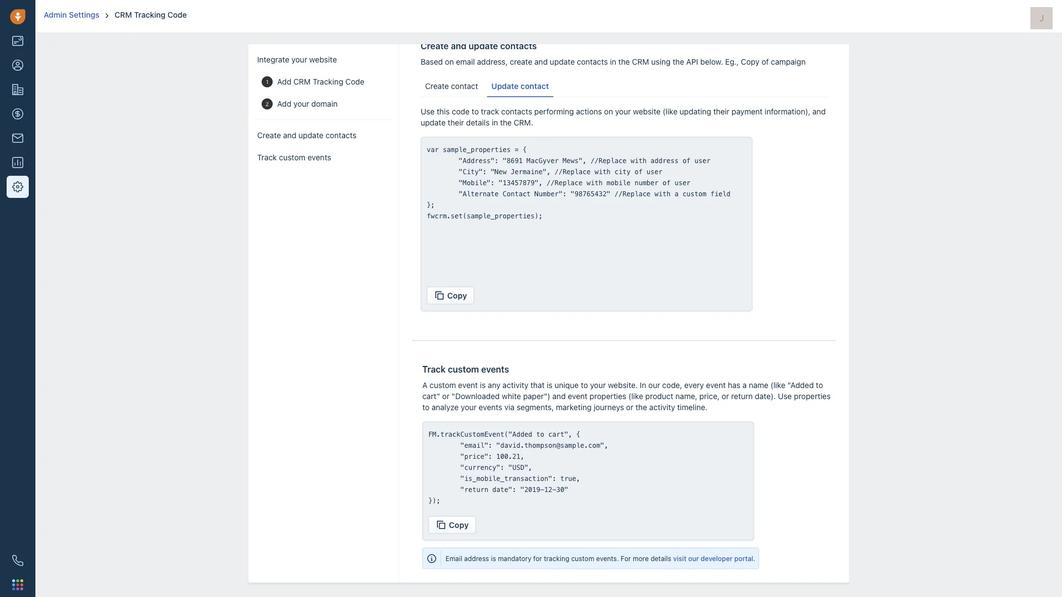 Task type: describe. For each thing, give the bounding box(es) containing it.
0 horizontal spatial crm
[[115, 10, 132, 19]]

domain
[[311, 99, 338, 108]]

return
[[731, 392, 753, 401]]

0 horizontal spatial create and update contacts
[[257, 131, 357, 140]]

and inside a custom event is any activity that is unique to your website. in our code, every event has a name (like "added to cart" or "downloaded white paper") and event properties (like product name, price, or return date). use properties to analyze your events via segments, marketing journeys or the activity timeline.
[[552, 392, 566, 401]]

crm tracking code
[[115, 10, 187, 19]]

website inside use this code to track contacts performing actions on your website (like updating their payment information), and update  their details in the crm.
[[633, 107, 661, 116]]

address,
[[477, 58, 508, 67]]

and inside use this code to track contacts performing actions on your website (like updating their payment information), and update  their details in the crm.
[[812, 107, 826, 116]]

2 vertical spatial create
[[257, 131, 281, 140]]

a
[[422, 381, 427, 390]]

track
[[481, 107, 499, 116]]

add for add your domain
[[277, 99, 291, 108]]

via
[[504, 403, 515, 412]]

events.
[[596, 555, 619, 563]]

name,
[[676, 392, 697, 401]]

0 horizontal spatial code
[[168, 10, 187, 19]]

2 properties from the left
[[794, 392, 831, 401]]

custom inside a custom event is any activity that is unique to your website. in our code, every event has a name (like "added to cart" or "downloaded white paper") and event properties (like product name, price, or return date). use properties to analyze your events via segments, marketing journeys or the activity timeline.
[[430, 381, 456, 390]]

visit our developer portal link
[[673, 555, 753, 563]]

2 horizontal spatial or
[[722, 392, 729, 401]]

the left "api"
[[673, 58, 684, 67]]

code
[[452, 107, 470, 116]]

1 horizontal spatial our
[[688, 555, 699, 563]]

settings
[[69, 10, 99, 19]]

in inside use this code to track contacts performing actions on your website (like updating their payment information), and update  their details in the crm.
[[492, 118, 498, 127]]

any
[[488, 381, 500, 390]]

admin settings
[[44, 10, 99, 19]]

analyze
[[432, 403, 459, 412]]

contacts inside use this code to track contacts performing actions on your website (like updating their payment information), and update  their details in the crm.
[[501, 107, 532, 116]]

and down add your domain
[[283, 131, 296, 140]]

email
[[446, 555, 462, 563]]

2 vertical spatial copy
[[449, 521, 469, 530]]

0 vertical spatial on
[[445, 58, 454, 67]]

add crm tracking code
[[277, 77, 364, 86]]

"added
[[788, 381, 814, 390]]

1
[[266, 79, 268, 85]]

in
[[640, 381, 646, 390]]

0 vertical spatial events
[[308, 153, 331, 162]]

0 vertical spatial track custom events
[[257, 153, 331, 162]]

developer
[[701, 555, 733, 563]]

actions
[[576, 107, 602, 116]]

date).
[[755, 392, 776, 401]]

that
[[530, 381, 545, 390]]

eg.,
[[725, 58, 739, 67]]

price,
[[699, 392, 720, 401]]

1 vertical spatial events
[[481, 364, 509, 375]]

contacts down domain
[[326, 131, 357, 140]]

2 vertical spatial (like
[[628, 392, 643, 401]]

address
[[464, 555, 489, 563]]

0 horizontal spatial event
[[458, 381, 478, 390]]

using
[[651, 58, 671, 67]]

api
[[686, 58, 698, 67]]

a
[[743, 381, 747, 390]]

1 vertical spatial copy
[[447, 291, 467, 300]]

tracking
[[544, 555, 569, 563]]

1 vertical spatial crm
[[632, 58, 649, 67]]

your inside use this code to track contacts performing actions on your website (like updating their payment information), and update  their details in the crm.
[[615, 107, 631, 116]]

update
[[491, 82, 519, 91]]

unique
[[555, 381, 579, 390]]

1 vertical spatial track
[[422, 364, 446, 375]]

"downloaded
[[452, 392, 500, 401]]

every
[[684, 381, 704, 390]]

performing
[[534, 107, 574, 116]]

has
[[728, 381, 740, 390]]

a custom event is any activity that is unique to your website. in our code, every event has a name (like "added to cart" or "downloaded white paper") and event properties (like product name, price, or return date). use properties to analyze your events via segments, marketing journeys or the activity timeline.
[[422, 381, 831, 412]]

1 horizontal spatial create and update contacts
[[421, 41, 537, 51]]

your right integrate
[[291, 55, 307, 64]]

segments,
[[517, 403, 554, 412]]

paper")
[[523, 392, 550, 401]]

add for add crm tracking code
[[277, 77, 291, 86]]

to right "added
[[816, 381, 823, 390]]

email
[[456, 58, 475, 67]]

phone element
[[7, 550, 29, 572]]

use inside a custom event is any activity that is unique to your website. in our code, every event has a name (like "added to cart" or "downloaded white paper") and event properties (like product name, price, or return date). use properties to analyze your events via segments, marketing journeys or the activity timeline.
[[778, 392, 792, 401]]

timeline.
[[677, 403, 707, 412]]

freshworks switcher image
[[12, 580, 23, 591]]

create
[[510, 58, 532, 67]]

on inside use this code to track contacts performing actions on your website (like updating their payment information), and update  their details in the crm.
[[604, 107, 613, 116]]

0 vertical spatial copy button
[[427, 287, 474, 305]]

details inside use this code to track contacts performing actions on your website (like updating their payment information), and update  their details in the crm.
[[466, 118, 490, 127]]

1 properties from the left
[[590, 392, 626, 401]]

more
[[633, 555, 649, 563]]

of
[[762, 58, 769, 67]]

1 horizontal spatial is
[[491, 555, 496, 563]]

.
[[753, 555, 755, 563]]



Task type: vqa. For each thing, say whether or not it's contained in the screenshot.
Eg.,
yes



Task type: locate. For each thing, give the bounding box(es) containing it.
1 horizontal spatial tracking
[[313, 77, 343, 86]]

integrate your website
[[257, 55, 337, 64]]

their left the payment
[[713, 107, 730, 116]]

(like left updating
[[663, 107, 678, 116]]

0 horizontal spatial our
[[648, 381, 660, 390]]

properties
[[590, 392, 626, 401], [794, 392, 831, 401]]

mandatory
[[498, 555, 531, 563]]

0 horizontal spatial properties
[[590, 392, 626, 401]]

1 vertical spatial in
[[492, 118, 498, 127]]

events up any
[[481, 364, 509, 375]]

is right address
[[491, 555, 496, 563]]

0 vertical spatial activity
[[503, 381, 528, 390]]

custom
[[279, 153, 305, 162], [448, 364, 479, 375], [430, 381, 456, 390], [571, 555, 594, 563]]

campaign
[[771, 58, 806, 67]]

1 horizontal spatial details
[[651, 555, 671, 563]]

update inside use this code to track contacts performing actions on your website (like updating their payment information), and update  their details in the crm.
[[421, 118, 446, 127]]

code,
[[662, 381, 682, 390]]

event up marketing
[[568, 392, 588, 401]]

your up journeys
[[590, 381, 606, 390]]

website.
[[608, 381, 638, 390]]

0 vertical spatial (like
[[663, 107, 678, 116]]

website
[[309, 55, 337, 64], [633, 107, 661, 116]]

tracking
[[134, 10, 166, 19], [313, 77, 343, 86]]

0 horizontal spatial website
[[309, 55, 337, 64]]

1 horizontal spatial activity
[[649, 403, 675, 412]]

1 contact from the left
[[451, 82, 478, 91]]

track custom events
[[257, 153, 331, 162], [422, 364, 509, 375]]

create and update contacts
[[421, 41, 537, 51], [257, 131, 357, 140]]

1 vertical spatial use
[[778, 392, 792, 401]]

0 horizontal spatial in
[[492, 118, 498, 127]]

this
[[437, 107, 450, 116]]

1 horizontal spatial in
[[610, 58, 616, 67]]

(like
[[663, 107, 678, 116], [771, 381, 785, 390], [628, 392, 643, 401]]

1 horizontal spatial on
[[604, 107, 613, 116]]

1 vertical spatial on
[[604, 107, 613, 116]]

create for update
[[425, 82, 449, 91]]

0 horizontal spatial (like
[[628, 392, 643, 401]]

the inside a custom event is any activity that is unique to your website. in our code, every event has a name (like "added to cart" or "downloaded white paper") and event properties (like product name, price, or return date). use properties to analyze your events via segments, marketing journeys or the activity timeline.
[[636, 403, 647, 412]]

in down track
[[492, 118, 498, 127]]

update down this
[[421, 118, 446, 127]]

1 vertical spatial copy button
[[428, 517, 476, 534]]

1 vertical spatial track custom events
[[422, 364, 509, 375]]

or up analyze
[[442, 392, 450, 401]]

admin settings link
[[44, 10, 101, 19]]

activity up white
[[503, 381, 528, 390]]

and right information),
[[812, 107, 826, 116]]

activity
[[503, 381, 528, 390], [649, 403, 675, 412]]

0 vertical spatial website
[[309, 55, 337, 64]]

contact
[[451, 82, 478, 91], [521, 82, 549, 91]]

our right visit
[[688, 555, 699, 563]]

contacts up actions
[[577, 58, 608, 67]]

cart"
[[422, 392, 440, 401]]

is
[[480, 381, 486, 390], [547, 381, 553, 390], [491, 555, 496, 563]]

for
[[621, 555, 631, 563]]

event up price,
[[706, 381, 726, 390]]

crm down integrate your website
[[293, 77, 311, 86]]

or right journeys
[[626, 403, 633, 412]]

track custom events up "downloaded
[[422, 364, 509, 375]]

your left domain
[[293, 99, 309, 108]]

update
[[469, 41, 498, 51], [550, 58, 575, 67], [421, 118, 446, 127], [298, 131, 323, 140]]

add right 1
[[277, 77, 291, 86]]

0 horizontal spatial activity
[[503, 381, 528, 390]]

below.
[[700, 58, 723, 67]]

2 vertical spatial crm
[[293, 77, 311, 86]]

and up 'email'
[[451, 41, 466, 51]]

track up a
[[422, 364, 446, 375]]

0 vertical spatial tracking
[[134, 10, 166, 19]]

(like down in
[[628, 392, 643, 401]]

in left using
[[610, 58, 616, 67]]

your right actions
[[615, 107, 631, 116]]

0 horizontal spatial tracking
[[134, 10, 166, 19]]

(like up date).
[[771, 381, 785, 390]]

is right that
[[547, 381, 553, 390]]

marketing
[[556, 403, 592, 412]]

contacts
[[500, 41, 537, 51], [577, 58, 608, 67], [501, 107, 532, 116], [326, 131, 357, 140]]

to down cart"
[[422, 403, 430, 412]]

add right 2
[[277, 99, 291, 108]]

track
[[257, 153, 277, 162], [422, 364, 446, 375]]

phone image
[[12, 555, 23, 566]]

1 vertical spatial code
[[345, 77, 364, 86]]

the inside use this code to track contacts performing actions on your website (like updating their payment information), and update  their details in the crm.
[[500, 118, 512, 127]]

website left updating
[[633, 107, 661, 116]]

1 vertical spatial our
[[688, 555, 699, 563]]

activity down 'product'
[[649, 403, 675, 412]]

their
[[713, 107, 730, 116], [448, 118, 464, 127]]

create and update contacts down add your domain
[[257, 131, 357, 140]]

0 horizontal spatial is
[[480, 381, 486, 390]]

1 vertical spatial add
[[277, 99, 291, 108]]

1 horizontal spatial (like
[[663, 107, 678, 116]]

2 horizontal spatial event
[[706, 381, 726, 390]]

properties down "added
[[794, 392, 831, 401]]

the down 'product'
[[636, 403, 647, 412]]

1 add from the top
[[277, 77, 291, 86]]

and down unique
[[552, 392, 566, 401]]

updating
[[680, 107, 711, 116]]

2 horizontal spatial is
[[547, 381, 553, 390]]

0 horizontal spatial contact
[[451, 82, 478, 91]]

on right actions
[[604, 107, 613, 116]]

in
[[610, 58, 616, 67], [492, 118, 498, 127]]

1 vertical spatial activity
[[649, 403, 675, 412]]

0 horizontal spatial their
[[448, 118, 464, 127]]

0 vertical spatial our
[[648, 381, 660, 390]]

on left 'email'
[[445, 58, 454, 67]]

your down "downloaded
[[461, 403, 477, 412]]

contact for update contact
[[521, 82, 549, 91]]

crm right the settings
[[115, 10, 132, 19]]

0 vertical spatial copy
[[741, 58, 759, 67]]

or down has at the right bottom
[[722, 392, 729, 401]]

None text field
[[428, 429, 748, 507]]

0 vertical spatial add
[[277, 77, 291, 86]]

track down 2
[[257, 153, 277, 162]]

add your domain
[[277, 99, 338, 108]]

contact down 'email'
[[451, 82, 478, 91]]

2 vertical spatial events
[[479, 403, 502, 412]]

use
[[421, 107, 435, 116], [778, 392, 792, 401]]

0 vertical spatial track
[[257, 153, 277, 162]]

and
[[451, 41, 466, 51], [534, 58, 548, 67], [812, 107, 826, 116], [283, 131, 296, 140], [552, 392, 566, 401]]

1 vertical spatial their
[[448, 118, 464, 127]]

1 horizontal spatial or
[[626, 403, 633, 412]]

contacts up "create"
[[500, 41, 537, 51]]

to
[[472, 107, 479, 116], [581, 381, 588, 390], [816, 381, 823, 390], [422, 403, 430, 412]]

add
[[277, 77, 291, 86], [277, 99, 291, 108]]

0 vertical spatial crm
[[115, 10, 132, 19]]

0 vertical spatial details
[[466, 118, 490, 127]]

update up address,
[[469, 41, 498, 51]]

2 horizontal spatial crm
[[632, 58, 649, 67]]

0 vertical spatial their
[[713, 107, 730, 116]]

1 horizontal spatial event
[[568, 392, 588, 401]]

crm.
[[514, 118, 533, 127]]

track custom events down add your domain
[[257, 153, 331, 162]]

use down "added
[[778, 392, 792, 401]]

2 add from the top
[[277, 99, 291, 108]]

update right "create"
[[550, 58, 575, 67]]

properties up journeys
[[590, 392, 626, 401]]

1 horizontal spatial track
[[422, 364, 446, 375]]

use inside use this code to track contacts performing actions on your website (like updating their payment information), and update  their details in the crm.
[[421, 107, 435, 116]]

2
[[265, 101, 269, 107]]

copy button
[[427, 287, 474, 305], [428, 517, 476, 534]]

contact for create contact
[[451, 82, 478, 91]]

email address is mandatory for tracking custom events. for more details visit our developer portal .
[[446, 555, 755, 563]]

1 vertical spatial create and update contacts
[[257, 131, 357, 140]]

contacts up "crm."
[[501, 107, 532, 116]]

1 vertical spatial (like
[[771, 381, 785, 390]]

1 horizontal spatial website
[[633, 107, 661, 116]]

copy
[[741, 58, 759, 67], [447, 291, 467, 300], [449, 521, 469, 530]]

to right 'code' at the left of page
[[472, 107, 479, 116]]

event
[[458, 381, 478, 390], [706, 381, 726, 390], [568, 392, 588, 401]]

information),
[[765, 107, 810, 116]]

1 vertical spatial create
[[425, 82, 449, 91]]

to inside use this code to track contacts performing actions on your website (like updating their payment information), and update  their details in the crm.
[[472, 107, 479, 116]]

0 vertical spatial create and update contacts
[[421, 41, 537, 51]]

name
[[749, 381, 768, 390]]

0 vertical spatial create
[[421, 41, 449, 51]]

use this code to track contacts performing actions on your website (like updating their payment information), and update  their details in the crm.
[[421, 107, 826, 127]]

0 horizontal spatial on
[[445, 58, 454, 67]]

None text field
[[427, 144, 746, 277]]

events down "downloaded
[[479, 403, 502, 412]]

update contact
[[491, 82, 549, 91]]

admin
[[44, 10, 67, 19]]

details left visit
[[651, 555, 671, 563]]

1 horizontal spatial contact
[[521, 82, 549, 91]]

create and update contacts up 'email'
[[421, 41, 537, 51]]

to right unique
[[581, 381, 588, 390]]

0 horizontal spatial track custom events
[[257, 153, 331, 162]]

2 horizontal spatial (like
[[771, 381, 785, 390]]

event up "downloaded
[[458, 381, 478, 390]]

create up based
[[421, 41, 449, 51]]

update down add your domain
[[298, 131, 323, 140]]

events inside a custom event is any activity that is unique to your website. in our code, every event has a name (like "added to cart" or "downloaded white paper") and event properties (like product name, price, or return date). use properties to analyze your events via segments, marketing journeys or the activity timeline.
[[479, 403, 502, 412]]

0 vertical spatial in
[[610, 58, 616, 67]]

their down 'code' at the left of page
[[448, 118, 464, 127]]

and right "create"
[[534, 58, 548, 67]]

1 horizontal spatial track custom events
[[422, 364, 509, 375]]

0 horizontal spatial use
[[421, 107, 435, 116]]

1 horizontal spatial use
[[778, 392, 792, 401]]

is left any
[[480, 381, 486, 390]]

2 contact from the left
[[521, 82, 549, 91]]

1 vertical spatial tracking
[[313, 77, 343, 86]]

our inside a custom event is any activity that is unique to your website. in our code, every event has a name (like "added to cart" or "downloaded white paper") and event properties (like product name, price, or return date). use properties to analyze your events via segments, marketing journeys or the activity timeline.
[[648, 381, 660, 390]]

0 horizontal spatial track
[[257, 153, 277, 162]]

0 vertical spatial use
[[421, 107, 435, 116]]

website up add crm tracking code
[[309, 55, 337, 64]]

create for based
[[421, 41, 449, 51]]

our right in
[[648, 381, 660, 390]]

code
[[168, 10, 187, 19], [345, 77, 364, 86]]

0 horizontal spatial or
[[442, 392, 450, 401]]

the left "crm."
[[500, 118, 512, 127]]

integrate
[[257, 55, 289, 64]]

create
[[421, 41, 449, 51], [425, 82, 449, 91], [257, 131, 281, 140]]

crm
[[115, 10, 132, 19], [632, 58, 649, 67], [293, 77, 311, 86]]

1 vertical spatial details
[[651, 555, 671, 563]]

use left this
[[421, 107, 435, 116]]

the
[[618, 58, 630, 67], [673, 58, 684, 67], [500, 118, 512, 127], [636, 403, 647, 412]]

create down 2
[[257, 131, 281, 140]]

details down track
[[466, 118, 490, 127]]

portal
[[734, 555, 753, 563]]

0 horizontal spatial details
[[466, 118, 490, 127]]

or
[[442, 392, 450, 401], [722, 392, 729, 401], [626, 403, 633, 412]]

journeys
[[594, 403, 624, 412]]

visit
[[673, 555, 686, 563]]

create contact
[[425, 82, 478, 91]]

based on email address, create and update contacts in the crm using the api below. eg., copy of campaign
[[421, 58, 806, 67]]

payment
[[732, 107, 763, 116]]

create down based
[[425, 82, 449, 91]]

based
[[421, 58, 443, 67]]

contact down "create"
[[521, 82, 549, 91]]

(like inside use this code to track contacts performing actions on your website (like updating their payment information), and update  their details in the crm.
[[663, 107, 678, 116]]

1 horizontal spatial properties
[[794, 392, 831, 401]]

0 vertical spatial code
[[168, 10, 187, 19]]

1 horizontal spatial code
[[345, 77, 364, 86]]

1 vertical spatial website
[[633, 107, 661, 116]]

1 horizontal spatial crm
[[293, 77, 311, 86]]

the left using
[[618, 58, 630, 67]]

events down domain
[[308, 153, 331, 162]]

for
[[533, 555, 542, 563]]

product
[[645, 392, 673, 401]]

white
[[502, 392, 521, 401]]

1 horizontal spatial their
[[713, 107, 730, 116]]

crm left using
[[632, 58, 649, 67]]



